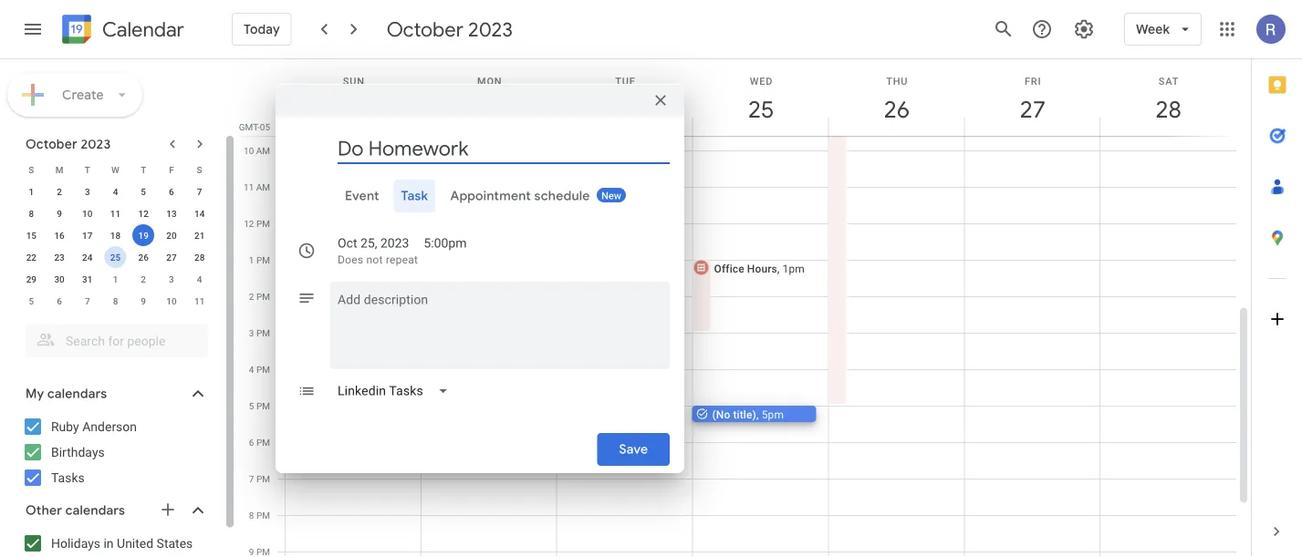 Task type: describe. For each thing, give the bounding box(es) containing it.
25,
[[361, 236, 377, 251]]

28 column header
[[1100, 59, 1237, 136]]

schedule
[[534, 188, 590, 204]]

3 pm
[[249, 328, 270, 339]]

tab list containing event
[[290, 180, 670, 213]]

pm for 8 pm
[[256, 510, 270, 521]]

week button
[[1125, 7, 1202, 51]]

23
[[54, 252, 65, 263]]

14 element
[[189, 203, 211, 225]]

15
[[26, 230, 37, 241]]

task
[[401, 188, 428, 204]]

pm for 2 pm
[[256, 291, 270, 302]]

main drawer image
[[22, 18, 44, 40]]

row containing 15
[[17, 225, 214, 246]]

10 for november 10 element
[[166, 296, 177, 307]]

calendars for other calendars
[[65, 503, 125, 519]]

4 for 4 pm
[[249, 364, 254, 375]]

w
[[111, 164, 119, 175]]

wed
[[750, 75, 773, 87]]

5 for 5 pm
[[249, 401, 254, 412]]

13 element
[[161, 203, 182, 225]]

–
[[440, 167, 447, 179]]

row group containing 1
[[17, 181, 214, 312]]

0 horizontal spatial october 2023
[[26, 136, 111, 152]]

1pm
[[783, 262, 805, 275]]

pm for 12 pm
[[256, 218, 270, 229]]

0 vertical spatial 3
[[85, 186, 90, 197]]

november 2 element
[[133, 268, 154, 290]]

12 for 12 pm
[[244, 218, 254, 229]]

1 horizontal spatial 2023
[[381, 236, 409, 251]]

12 element
[[133, 203, 154, 225]]

pm for 6 pm
[[256, 437, 270, 448]]

1 vertical spatial 9
[[141, 296, 146, 307]]

0 vertical spatial 7
[[197, 186, 202, 197]]

wed 25
[[747, 75, 773, 125]]

18 element
[[104, 225, 126, 246]]

birthdays
[[51, 445, 105, 460]]

thu 26
[[883, 75, 909, 125]]

row containing 5
[[17, 290, 214, 312]]

calendars for my calendars
[[47, 386, 107, 403]]

my calendars list
[[4, 413, 226, 493]]

create
[[62, 87, 104, 103]]

ruby
[[51, 419, 79, 434]]

1 for 1 pm
[[249, 255, 254, 266]]

1 vertical spatial october
[[26, 136, 78, 152]]

11 am
[[244, 182, 270, 193]]

calendar heading
[[99, 17, 184, 42]]

task button
[[394, 180, 436, 213]]

5 for "november 5" element
[[29, 296, 34, 307]]

sun column header
[[285, 59, 422, 136]]

10 for 10 element at the top of the page
[[82, 208, 93, 219]]

17
[[82, 230, 93, 241]]

appointment schedule
[[450, 188, 590, 204]]

4 pm
[[249, 364, 270, 375]]

create button
[[7, 73, 142, 117]]

16
[[54, 230, 65, 241]]

31 element
[[76, 268, 98, 290]]

12 pm
[[244, 218, 270, 229]]

pm for 1 pm
[[256, 255, 270, 266]]

tue
[[615, 75, 636, 87]]

8 for 8 pm
[[249, 510, 254, 521]]

1 for november 1 element
[[113, 274, 118, 285]]

office hours , 1pm
[[714, 262, 805, 275]]

2 pm
[[249, 291, 270, 302]]

6 for 6 pm
[[249, 437, 254, 448]]

17 element
[[76, 225, 98, 246]]

calendar element
[[58, 11, 184, 51]]

5 pm
[[249, 401, 270, 412]]

november 9 element
[[133, 290, 154, 312]]

november 5 element
[[20, 290, 42, 312]]

, for title)
[[757, 408, 759, 421]]

states
[[157, 536, 193, 551]]

new
[[602, 190, 622, 202]]

campus meeting 10 – 11am
[[424, 153, 509, 179]]

4 for the november 4 element in the left of the page
[[197, 274, 202, 285]]

2 s from the left
[[197, 164, 202, 175]]

november 3 element
[[161, 268, 182, 290]]

event
[[345, 188, 379, 204]]

11am
[[450, 167, 478, 179]]

campus
[[424, 153, 465, 166]]

25 inside 25 element
[[110, 252, 121, 263]]

26 link
[[876, 89, 918, 131]]

Add title text field
[[338, 135, 670, 162]]

14
[[194, 208, 205, 219]]

row containing 8
[[17, 203, 214, 225]]

2 for the november 2 element
[[141, 274, 146, 285]]

title)
[[733, 408, 757, 421]]

thu
[[887, 75, 908, 87]]

today button
[[232, 7, 292, 51]]

other calendars button
[[4, 497, 226, 526]]

settings menu image
[[1074, 18, 1095, 40]]

repeat
[[386, 254, 418, 267]]

(no title) , 5pm
[[712, 408, 784, 421]]

25 link
[[740, 89, 782, 131]]

26 inside column header
[[883, 94, 909, 125]]

november 4 element
[[189, 268, 211, 290]]

19
[[138, 230, 149, 241]]

hours
[[747, 262, 777, 275]]

sat
[[1159, 75, 1179, 87]]

am for 11 am
[[256, 182, 270, 193]]

2 t from the left
[[141, 164, 146, 175]]

21
[[194, 230, 205, 241]]

27 link
[[1012, 89, 1054, 131]]

25 column header
[[692, 59, 829, 136]]

november 8 element
[[104, 290, 126, 312]]

appointment
[[450, 188, 531, 204]]

calendar
[[102, 17, 184, 42]]

0 horizontal spatial 9
[[57, 208, 62, 219]]

other
[[26, 503, 62, 519]]

november 1 element
[[104, 268, 126, 290]]

in
[[104, 536, 114, 551]]

does not repeat
[[338, 254, 418, 267]]

1 horizontal spatial tab list
[[1252, 59, 1303, 507]]

11 for november 11 element at the bottom
[[194, 296, 205, 307]]

gmt-
[[239, 121, 260, 132]]

0 vertical spatial 2023
[[468, 16, 513, 42]]

10 am
[[244, 145, 270, 156]]

fri 27
[[1019, 75, 1045, 125]]

22
[[26, 252, 37, 263]]

tasks
[[51, 471, 85, 486]]

5pm
[[762, 408, 784, 421]]

(no
[[712, 408, 731, 421]]

8 for november 8 'element'
[[113, 296, 118, 307]]

my
[[26, 386, 44, 403]]



Task type: locate. For each thing, give the bounding box(es) containing it.
october 2023 up m
[[26, 136, 111, 152]]

tab list
[[1252, 59, 1303, 507], [290, 180, 670, 213]]

7 pm
[[249, 474, 270, 485]]

31
[[82, 274, 93, 285]]

29
[[26, 274, 37, 285]]

25 cell
[[101, 246, 129, 268]]

am
[[256, 145, 270, 156], [256, 182, 270, 193]]

28 inside october 2023 grid
[[194, 252, 205, 263]]

1 vertical spatial 2
[[141, 274, 146, 285]]

1 vertical spatial 25
[[110, 252, 121, 263]]

pm for 4 pm
[[256, 364, 270, 375]]

calendars up ruby
[[47, 386, 107, 403]]

1 horizontal spatial 5
[[141, 186, 146, 197]]

1 horizontal spatial 27
[[1019, 94, 1045, 125]]

1 am from the top
[[256, 145, 270, 156]]

0 vertical spatial 6
[[169, 186, 174, 197]]

24 element
[[76, 246, 98, 268]]

pm for 5 pm
[[256, 401, 270, 412]]

27 down 20
[[166, 252, 177, 263]]

8
[[29, 208, 34, 219], [113, 296, 118, 307], [249, 510, 254, 521]]

10 left –
[[424, 167, 437, 179]]

sun
[[343, 75, 365, 87]]

2 pm from the top
[[256, 255, 270, 266]]

28 down sat
[[1155, 94, 1181, 125]]

28 inside "column header"
[[1155, 94, 1181, 125]]

10 up "17"
[[82, 208, 93, 219]]

2 horizontal spatial 11
[[244, 182, 254, 193]]

2 row from the top
[[17, 181, 214, 203]]

9 up 16 element
[[57, 208, 62, 219]]

8 inside grid
[[249, 510, 254, 521]]

0 horizontal spatial 8
[[29, 208, 34, 219]]

1 horizontal spatial 26
[[883, 94, 909, 125]]

office
[[714, 262, 745, 275]]

tue column header
[[557, 59, 693, 136]]

10
[[244, 145, 254, 156], [424, 167, 437, 179], [82, 208, 93, 219], [166, 296, 177, 307]]

1 vertical spatial 11
[[110, 208, 121, 219]]

5 row from the top
[[17, 246, 214, 268]]

4 down 28 element at the top of the page
[[197, 274, 202, 285]]

pm up 4 pm
[[256, 328, 270, 339]]

1 up 15 element
[[29, 186, 34, 197]]

11 up 18
[[110, 208, 121, 219]]

week
[[1136, 21, 1170, 37]]

6
[[169, 186, 174, 197], [57, 296, 62, 307], [249, 437, 254, 448]]

row containing 1
[[17, 181, 214, 203]]

add other calendars image
[[159, 501, 177, 519]]

pm for 7 pm
[[256, 474, 270, 485]]

Add description text field
[[330, 289, 670, 355]]

2 vertical spatial 2023
[[381, 236, 409, 251]]

2 horizontal spatial 6
[[249, 437, 254, 448]]

1 vertical spatial 4
[[197, 274, 202, 285]]

5 down 29 element
[[29, 296, 34, 307]]

2 horizontal spatial 2023
[[468, 16, 513, 42]]

6 for november 6 element
[[57, 296, 62, 307]]

2023 down create
[[81, 136, 111, 152]]

8 pm from the top
[[256, 474, 270, 485]]

1 horizontal spatial t
[[141, 164, 146, 175]]

9 down the november 2 element
[[141, 296, 146, 307]]

0 horizontal spatial 26
[[138, 252, 149, 263]]

1 pm from the top
[[256, 218, 270, 229]]

26 inside 26 element
[[138, 252, 149, 263]]

1 row from the top
[[17, 159, 214, 181]]

8 up 15 element
[[29, 208, 34, 219]]

1 vertical spatial 8
[[113, 296, 118, 307]]

row containing 29
[[17, 268, 214, 290]]

12
[[138, 208, 149, 219], [244, 218, 254, 229]]

grid
[[234, 59, 1251, 558]]

holidays in united states
[[51, 536, 193, 551]]

0 horizontal spatial 27
[[166, 252, 177, 263]]

november 7 element
[[76, 290, 98, 312]]

27
[[1019, 94, 1045, 125], [166, 252, 177, 263]]

2 vertical spatial 5
[[249, 401, 254, 412]]

11 for '11' 'element'
[[110, 208, 121, 219]]

12 up 19
[[138, 208, 149, 219]]

1 horizontal spatial 25
[[747, 94, 773, 125]]

7 for 7 pm
[[249, 474, 254, 485]]

6 pm
[[249, 437, 270, 448]]

8 inside 'element'
[[113, 296, 118, 307]]

7 up 8 pm
[[249, 474, 254, 485]]

11 for 11 am
[[244, 182, 254, 193]]

27 down fri
[[1019, 94, 1045, 125]]

5:00pm
[[424, 236, 467, 251]]

22 element
[[20, 246, 42, 268]]

24
[[82, 252, 93, 263]]

11 inside 'element'
[[110, 208, 121, 219]]

grid containing 25
[[234, 59, 1251, 558]]

28 link
[[1148, 89, 1190, 131]]

meeting
[[468, 153, 509, 166]]

t left f
[[141, 164, 146, 175]]

0 horizontal spatial 1
[[29, 186, 34, 197]]

6 row from the top
[[17, 268, 214, 290]]

0 horizontal spatial t
[[85, 164, 90, 175]]

ruby anderson
[[51, 419, 137, 434]]

20
[[166, 230, 177, 241]]

2 horizontal spatial 8
[[249, 510, 254, 521]]

5
[[141, 186, 146, 197], [29, 296, 34, 307], [249, 401, 254, 412]]

1 t from the left
[[85, 164, 90, 175]]

9 pm from the top
[[256, 510, 270, 521]]

1 vertical spatial 2023
[[81, 136, 111, 152]]

13
[[166, 208, 177, 219]]

9
[[57, 208, 62, 219], [141, 296, 146, 307]]

7 down 31 element
[[85, 296, 90, 307]]

0 vertical spatial october
[[387, 16, 464, 42]]

26 element
[[133, 246, 154, 268]]

2 for 2 pm
[[249, 291, 254, 302]]

pm
[[256, 218, 270, 229], [256, 255, 270, 266], [256, 291, 270, 302], [256, 328, 270, 339], [256, 364, 270, 375], [256, 401, 270, 412], [256, 437, 270, 448], [256, 474, 270, 485], [256, 510, 270, 521]]

am for 10 am
[[256, 145, 270, 156]]

0 vertical spatial ,
[[777, 262, 780, 275]]

0 horizontal spatial 4
[[113, 186, 118, 197]]

7 up 14 element
[[197, 186, 202, 197]]

11 down the november 4 element in the left of the page
[[194, 296, 205, 307]]

3 pm from the top
[[256, 291, 270, 302]]

t
[[85, 164, 90, 175], [141, 164, 146, 175]]

0 horizontal spatial tab list
[[290, 180, 670, 213]]

1 horizontal spatial 3
[[169, 274, 174, 285]]

s
[[29, 164, 34, 175], [197, 164, 202, 175]]

2 horizontal spatial 4
[[249, 364, 254, 375]]

fri
[[1025, 75, 1042, 87]]

s left m
[[29, 164, 34, 175]]

1 horizontal spatial 1
[[113, 274, 118, 285]]

row
[[17, 159, 214, 181], [17, 181, 214, 203], [17, 203, 214, 225], [17, 225, 214, 246], [17, 246, 214, 268], [17, 268, 214, 290], [17, 290, 214, 312]]

1 horizontal spatial 12
[[244, 218, 254, 229]]

5 inside grid
[[249, 401, 254, 412]]

0 horizontal spatial 2023
[[81, 136, 111, 152]]

my calendars
[[26, 386, 107, 403]]

4 pm from the top
[[256, 328, 270, 339]]

3 up 4 pm
[[249, 328, 254, 339]]

26 down 19
[[138, 252, 149, 263]]

2 am from the top
[[256, 182, 270, 193]]

23 element
[[48, 246, 70, 268]]

0 vertical spatial 2
[[57, 186, 62, 197]]

mon
[[477, 75, 502, 87]]

0 horizontal spatial 7
[[85, 296, 90, 307]]

8 down november 1 element
[[113, 296, 118, 307]]

6 inside grid
[[249, 437, 254, 448]]

november 6 element
[[48, 290, 70, 312]]

0 vertical spatial 9
[[57, 208, 62, 219]]

2 vertical spatial 3
[[249, 328, 254, 339]]

0 horizontal spatial 5
[[29, 296, 34, 307]]

6 down 30 element
[[57, 296, 62, 307]]

3 down 27 "element"
[[169, 274, 174, 285]]

pm down '7 pm'
[[256, 510, 270, 521]]

Search for people text field
[[37, 325, 197, 358]]

anderson
[[82, 419, 137, 434]]

mon column header
[[421, 59, 557, 136]]

2023 up repeat in the top of the page
[[381, 236, 409, 251]]

calendars
[[47, 386, 107, 403], [65, 503, 125, 519]]

2 horizontal spatial 2
[[249, 291, 254, 302]]

pm up "2 pm"
[[256, 255, 270, 266]]

1 vertical spatial 1
[[249, 255, 254, 266]]

2 vertical spatial 7
[[249, 474, 254, 485]]

pm up 6 pm
[[256, 401, 270, 412]]

1 horizontal spatial 28
[[1155, 94, 1181, 125]]

2 horizontal spatial 5
[[249, 401, 254, 412]]

2 vertical spatial 4
[[249, 364, 254, 375]]

pm up 5 pm
[[256, 364, 270, 375]]

10 down november 3 element
[[166, 296, 177, 307]]

t left w
[[85, 164, 90, 175]]

28 down 21
[[194, 252, 205, 263]]

0 vertical spatial 11
[[244, 182, 254, 193]]

my calendars button
[[4, 380, 226, 409]]

am up 12 pm
[[256, 182, 270, 193]]

5 up 12 element on the top left of the page
[[141, 186, 146, 197]]

7 pm from the top
[[256, 437, 270, 448]]

1 vertical spatial 7
[[85, 296, 90, 307]]

pm up 1 pm
[[256, 218, 270, 229]]

, left 1pm
[[777, 262, 780, 275]]

1
[[29, 186, 34, 197], [249, 255, 254, 266], [113, 274, 118, 285]]

sat 28
[[1155, 75, 1181, 125]]

12 inside october 2023 grid
[[138, 208, 149, 219]]

3 up 10 element at the top of the page
[[85, 186, 90, 197]]

0 horizontal spatial 2
[[57, 186, 62, 197]]

pm up 3 pm
[[256, 291, 270, 302]]

s right f
[[197, 164, 202, 175]]

f
[[169, 164, 174, 175]]

1 vertical spatial am
[[256, 182, 270, 193]]

3 for 3 pm
[[249, 328, 254, 339]]

row containing 22
[[17, 246, 214, 268]]

1 horizontal spatial s
[[197, 164, 202, 175]]

1 horizontal spatial 6
[[169, 186, 174, 197]]

30 element
[[48, 268, 70, 290]]

1 up november 8 'element'
[[113, 274, 118, 285]]

november 11 element
[[189, 290, 211, 312]]

12 down 11 am
[[244, 218, 254, 229]]

2 vertical spatial 1
[[113, 274, 118, 285]]

united
[[117, 536, 153, 551]]

0 horizontal spatial 12
[[138, 208, 149, 219]]

1 horizontal spatial 11
[[194, 296, 205, 307]]

holidays
[[51, 536, 100, 551]]

2 vertical spatial 6
[[249, 437, 254, 448]]

19 cell
[[129, 225, 158, 246]]

25 down 18
[[110, 252, 121, 263]]

3 row from the top
[[17, 203, 214, 225]]

1 horizontal spatial 7
[[197, 186, 202, 197]]

2 horizontal spatial 1
[[249, 255, 254, 266]]

1 s from the left
[[29, 164, 34, 175]]

today
[[244, 21, 280, 37]]

6 pm from the top
[[256, 401, 270, 412]]

7 row from the top
[[17, 290, 214, 312]]

1 vertical spatial october 2023
[[26, 136, 111, 152]]

gmt-05
[[239, 121, 270, 132]]

1 vertical spatial ,
[[757, 408, 759, 421]]

18
[[110, 230, 121, 241]]

26 down thu
[[883, 94, 909, 125]]

6 down 5 pm
[[249, 437, 254, 448]]

pm up 8 pm
[[256, 474, 270, 485]]

2 up november 9 element
[[141, 274, 146, 285]]

1 horizontal spatial 8
[[113, 296, 118, 307]]

0 vertical spatial calendars
[[47, 386, 107, 403]]

25 inside wed 25
[[747, 94, 773, 125]]

does
[[338, 254, 364, 267]]

0 vertical spatial 25
[[747, 94, 773, 125]]

1 horizontal spatial ,
[[777, 262, 780, 275]]

october 2023 grid
[[17, 159, 214, 312]]

3 for november 3 element
[[169, 274, 174, 285]]

0 vertical spatial 28
[[1155, 94, 1181, 125]]

21 element
[[189, 225, 211, 246]]

27 column header
[[964, 59, 1101, 136]]

7 inside grid
[[249, 474, 254, 485]]

None field
[[330, 375, 464, 408]]

None search field
[[0, 318, 226, 358]]

0 vertical spatial 1
[[29, 186, 34, 197]]

1 vertical spatial 26
[[138, 252, 149, 263]]

1 pm
[[249, 255, 270, 266]]

11 element
[[104, 203, 126, 225]]

1 horizontal spatial 2
[[141, 274, 146, 285]]

4 down 3 pm
[[249, 364, 254, 375]]

26 column header
[[828, 59, 965, 136]]

4 up '11' 'element'
[[113, 186, 118, 197]]

1 horizontal spatial october 2023
[[387, 16, 513, 42]]

27 inside 27 column header
[[1019, 94, 1045, 125]]

2 down m
[[57, 186, 62, 197]]

1 vertical spatial 3
[[169, 274, 174, 285]]

1 horizontal spatial 4
[[197, 274, 202, 285]]

8 pm
[[249, 510, 270, 521]]

5 pm from the top
[[256, 364, 270, 375]]

m
[[55, 164, 63, 175]]

11
[[244, 182, 254, 193], [110, 208, 121, 219], [194, 296, 205, 307]]

october 2023
[[387, 16, 513, 42], [26, 136, 111, 152]]

2 vertical spatial 8
[[249, 510, 254, 521]]

, left 5pm
[[757, 408, 759, 421]]

5 up 6 pm
[[249, 401, 254, 412]]

11 down 10 am
[[244, 182, 254, 193]]

1 down 12 pm
[[249, 255, 254, 266]]

0 horizontal spatial 28
[[194, 252, 205, 263]]

2 vertical spatial 2
[[249, 291, 254, 302]]

20 element
[[161, 225, 182, 246]]

29 element
[[20, 268, 42, 290]]

2 horizontal spatial 3
[[249, 328, 254, 339]]

1 vertical spatial calendars
[[65, 503, 125, 519]]

october 2023 up the mon
[[387, 16, 513, 42]]

28 element
[[189, 246, 211, 268]]

19, today element
[[133, 225, 154, 246]]

1 vertical spatial 28
[[194, 252, 205, 263]]

16 element
[[48, 225, 70, 246]]

0 horizontal spatial ,
[[757, 408, 759, 421]]

event button
[[338, 180, 387, 213]]

1 vertical spatial 27
[[166, 252, 177, 263]]

0 vertical spatial october 2023
[[387, 16, 513, 42]]

25 element
[[104, 246, 126, 268]]

0 horizontal spatial 11
[[110, 208, 121, 219]]

0 horizontal spatial october
[[26, 136, 78, 152]]

am down 05
[[256, 145, 270, 156]]

0 vertical spatial 5
[[141, 186, 146, 197]]

0 vertical spatial am
[[256, 145, 270, 156]]

7
[[197, 186, 202, 197], [85, 296, 90, 307], [249, 474, 254, 485]]

4
[[113, 186, 118, 197], [197, 274, 202, 285], [249, 364, 254, 375]]

1 vertical spatial 5
[[29, 296, 34, 307]]

row group
[[17, 181, 214, 312]]

, for hours
[[777, 262, 780, 275]]

3
[[85, 186, 90, 197], [169, 274, 174, 285], [249, 328, 254, 339]]

other calendars
[[26, 503, 125, 519]]

new element
[[597, 188, 626, 203]]

pm for 3 pm
[[256, 328, 270, 339]]

0 vertical spatial 4
[[113, 186, 118, 197]]

8 down '7 pm'
[[249, 510, 254, 521]]

10 for 10 am
[[244, 145, 254, 156]]

2 vertical spatial 11
[[194, 296, 205, 307]]

2023
[[468, 16, 513, 42], [81, 136, 111, 152], [381, 236, 409, 251]]

0 horizontal spatial 25
[[110, 252, 121, 263]]

0 vertical spatial 27
[[1019, 94, 1045, 125]]

4 row from the top
[[17, 225, 214, 246]]

27 element
[[161, 246, 182, 268]]

2023 up the mon
[[468, 16, 513, 42]]

oct
[[338, 236, 357, 251]]

25 down wed
[[747, 94, 773, 125]]

12 for 12
[[138, 208, 149, 219]]

6 down f
[[169, 186, 174, 197]]

30
[[54, 274, 65, 285]]

calendars up 'in'
[[65, 503, 125, 519]]

1 horizontal spatial october
[[387, 16, 464, 42]]

pm down 5 pm
[[256, 437, 270, 448]]

1 vertical spatial 6
[[57, 296, 62, 307]]

0 vertical spatial 8
[[29, 208, 34, 219]]

2 up 3 pm
[[249, 291, 254, 302]]

7 for november 7 element
[[85, 296, 90, 307]]

10 element
[[76, 203, 98, 225]]

oct 25, 2023
[[338, 236, 409, 251]]

10 down gmt-
[[244, 145, 254, 156]]

not
[[366, 254, 383, 267]]

row containing s
[[17, 159, 214, 181]]

10 inside campus meeting 10 – 11am
[[424, 167, 437, 179]]

26
[[883, 94, 909, 125], [138, 252, 149, 263]]

4 inside the november 4 element
[[197, 274, 202, 285]]

15 element
[[20, 225, 42, 246]]

27 inside 27 "element"
[[166, 252, 177, 263]]

0 vertical spatial 26
[[883, 94, 909, 125]]

05
[[260, 121, 270, 132]]

november 10 element
[[161, 290, 182, 312]]

2 horizontal spatial 7
[[249, 474, 254, 485]]

1 inside november 1 element
[[113, 274, 118, 285]]



Task type: vqa. For each thing, say whether or not it's contained in the screenshot.
2nd Day from the left
no



